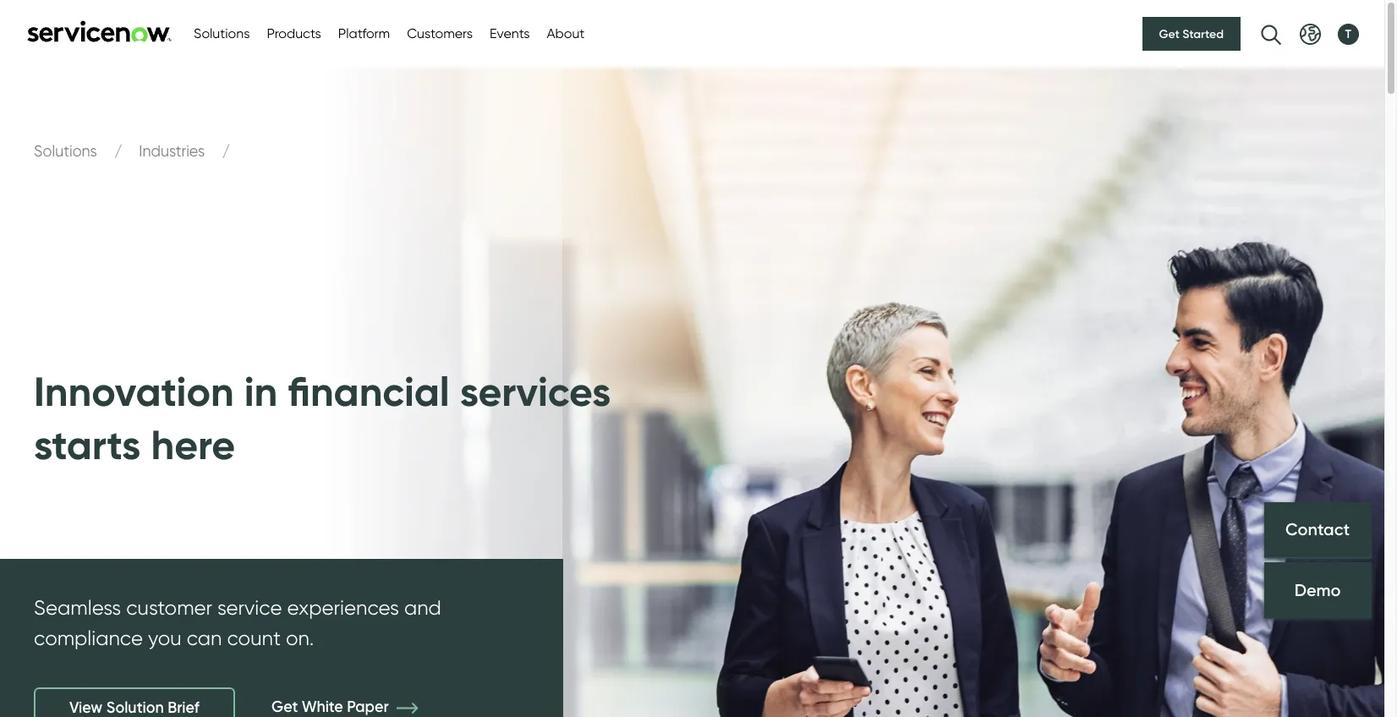 Task type: locate. For each thing, give the bounding box(es) containing it.
0 horizontal spatial solutions
[[34, 142, 101, 160]]

seamless
[[34, 595, 121, 620]]

customers button
[[407, 24, 473, 44]]

view
[[69, 699, 103, 717]]

0 vertical spatial solutions
[[194, 25, 250, 41]]

industries link
[[139, 142, 209, 160]]

paper
[[347, 698, 389, 717]]

0 horizontal spatial get
[[272, 698, 298, 717]]

experiences
[[287, 595, 399, 620]]

solutions
[[194, 25, 250, 41], [34, 142, 101, 160]]

and
[[404, 595, 441, 620]]

get
[[1159, 26, 1180, 41], [272, 698, 298, 717]]

products
[[267, 25, 321, 41]]

1 vertical spatial get
[[272, 698, 298, 717]]

demo
[[1295, 580, 1342, 600]]

get left started
[[1159, 26, 1180, 41]]

white
[[302, 698, 343, 717]]

count
[[227, 626, 281, 650]]

1 vertical spatial solutions
[[34, 142, 101, 160]]

0 vertical spatial get
[[1159, 26, 1180, 41]]

service
[[217, 595, 282, 620]]

get left the 'white'
[[272, 698, 298, 717]]

solutions for the 'solutions' dropdown button
[[194, 25, 250, 41]]

compliance
[[34, 626, 143, 650]]

customers
[[407, 25, 473, 41]]

get white paper link
[[272, 698, 443, 717]]

1 horizontal spatial solutions
[[194, 25, 250, 41]]

demo link
[[1265, 562, 1372, 618]]

solution
[[106, 699, 164, 717]]

1 horizontal spatial get
[[1159, 26, 1180, 41]]



Task type: describe. For each thing, give the bounding box(es) containing it.
get started link
[[1143, 17, 1241, 51]]

starts
[[34, 419, 141, 470]]

customer
[[126, 595, 212, 620]]

products button
[[267, 24, 321, 44]]

you
[[148, 626, 182, 650]]

platform
[[338, 25, 390, 41]]

events button
[[490, 24, 530, 44]]

here
[[151, 419, 235, 470]]

about
[[547, 25, 585, 41]]

contact link
[[1265, 502, 1372, 558]]

industries
[[139, 142, 209, 160]]

get for get white paper
[[272, 698, 298, 717]]

events
[[490, 25, 530, 41]]

solutions button
[[194, 24, 250, 44]]

financial
[[288, 367, 450, 417]]

in
[[244, 367, 278, 417]]

innovation in financial services starts here
[[34, 367, 611, 470]]

solutions for solutions 'link'
[[34, 142, 101, 160]]

can
[[187, 626, 222, 650]]

solutions link
[[34, 142, 101, 160]]

view solution brief link
[[34, 688, 235, 717]]

get for get started
[[1159, 26, 1180, 41]]

on.
[[286, 626, 314, 650]]

view solution brief
[[69, 699, 199, 717]]

about button
[[547, 24, 585, 44]]

started
[[1183, 26, 1224, 41]]

seamless customer service experiences and compliance you can count on.
[[34, 595, 441, 650]]

innovation
[[34, 367, 234, 417]]

servicenow image
[[25, 20, 173, 42]]

contact
[[1286, 519, 1351, 540]]

get white paper
[[272, 698, 393, 717]]

platform button
[[338, 24, 390, 44]]

brief
[[168, 699, 199, 717]]

services
[[460, 367, 611, 417]]

get started
[[1159, 26, 1224, 41]]



Task type: vqa. For each thing, say whether or not it's contained in the screenshot.
rightmost Story
no



